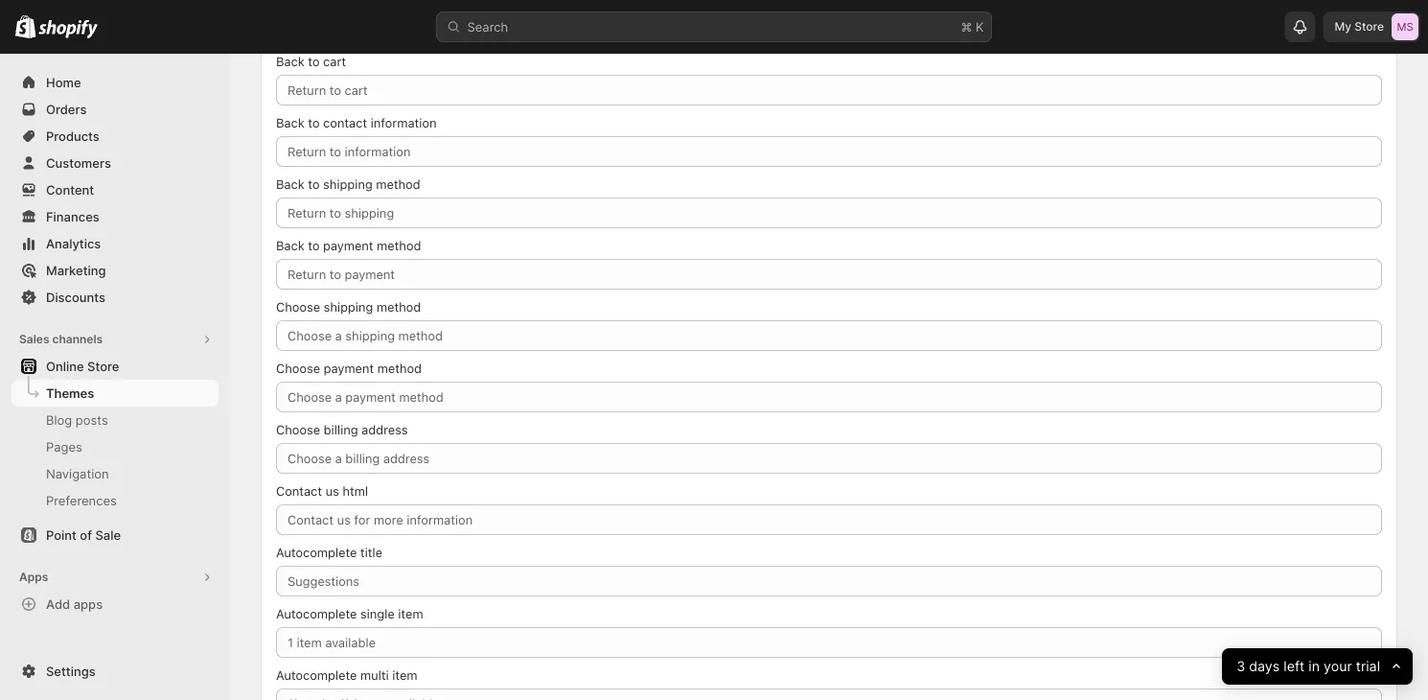 Task type: vqa. For each thing, say whether or not it's contained in the screenshot.
0.00 text box
no



Task type: locate. For each thing, give the bounding box(es) containing it.
⌘
[[961, 19, 973, 34]]

navigation
[[46, 466, 109, 481]]

1 vertical spatial store
[[87, 359, 119, 373]]

customers
[[46, 155, 111, 170]]

left
[[1284, 658, 1305, 675]]

⌘ k
[[961, 19, 984, 34]]

days
[[1249, 658, 1280, 675]]

0 horizontal spatial store
[[87, 359, 119, 373]]

3 days left in your trial
[[1237, 658, 1381, 675]]

sales
[[19, 332, 49, 346]]

store down sales channels button on the left
[[87, 359, 119, 373]]

orders
[[46, 102, 87, 117]]

sale
[[95, 527, 121, 542]]

preferences
[[46, 493, 117, 508]]

store right my
[[1355, 20, 1385, 34]]

your
[[1324, 658, 1353, 675]]

customers link
[[12, 150, 219, 176]]

1 horizontal spatial store
[[1355, 20, 1385, 34]]

online
[[46, 359, 84, 373]]

shopify image
[[15, 15, 36, 38], [39, 20, 98, 39]]

navigation link
[[12, 460, 219, 487]]

marketing link
[[12, 257, 219, 284]]

0 horizontal spatial shopify image
[[15, 15, 36, 38]]

finances link
[[12, 203, 219, 230]]

3 days left in your trial button
[[1222, 648, 1413, 685]]

point of sale
[[46, 527, 121, 542]]

1 horizontal spatial shopify image
[[39, 20, 98, 39]]

blog
[[46, 412, 72, 427]]

pages
[[46, 439, 82, 454]]

online store link
[[12, 353, 219, 380]]

my store
[[1335, 20, 1385, 34]]

settings
[[46, 664, 96, 678]]

trial
[[1356, 658, 1381, 675]]

analytics
[[46, 236, 101, 251]]

add apps
[[46, 596, 103, 611]]

k
[[976, 19, 984, 34]]

pages link
[[12, 433, 219, 460]]

apps button
[[12, 564, 219, 591]]

store
[[1355, 20, 1385, 34], [87, 359, 119, 373]]

of
[[80, 527, 92, 542]]

0 vertical spatial store
[[1355, 20, 1385, 34]]

my
[[1335, 20, 1352, 34]]



Task type: describe. For each thing, give the bounding box(es) containing it.
home link
[[12, 69, 219, 96]]

sales channels
[[19, 332, 103, 346]]

in
[[1309, 658, 1320, 675]]

finances
[[46, 209, 100, 224]]

my store image
[[1392, 13, 1419, 40]]

posts
[[76, 412, 108, 427]]

store for my store
[[1355, 20, 1385, 34]]

themes link
[[12, 380, 219, 407]]

point
[[46, 527, 77, 542]]

apps
[[19, 570, 48, 584]]

point of sale link
[[12, 522, 219, 548]]

home
[[46, 75, 81, 90]]

content
[[46, 182, 94, 197]]

content link
[[12, 176, 219, 203]]

sales channels button
[[12, 326, 219, 353]]

blog posts link
[[12, 407, 219, 433]]

blog posts
[[46, 412, 108, 427]]

store for online store
[[87, 359, 119, 373]]

products
[[46, 128, 100, 143]]

3
[[1237, 658, 1246, 675]]

marketing
[[46, 263, 106, 278]]

preferences link
[[12, 487, 219, 514]]

online store
[[46, 359, 119, 373]]

add apps button
[[12, 591, 219, 618]]

analytics link
[[12, 230, 219, 257]]

products link
[[12, 123, 219, 150]]

orders link
[[12, 96, 219, 123]]

discounts
[[46, 290, 105, 304]]

channels
[[52, 332, 103, 346]]

settings link
[[12, 658, 219, 685]]

point of sale button
[[0, 522, 230, 548]]

search
[[467, 19, 508, 34]]

add
[[46, 596, 70, 611]]

discounts link
[[12, 284, 219, 311]]

apps
[[74, 596, 103, 611]]

themes
[[46, 385, 94, 400]]



